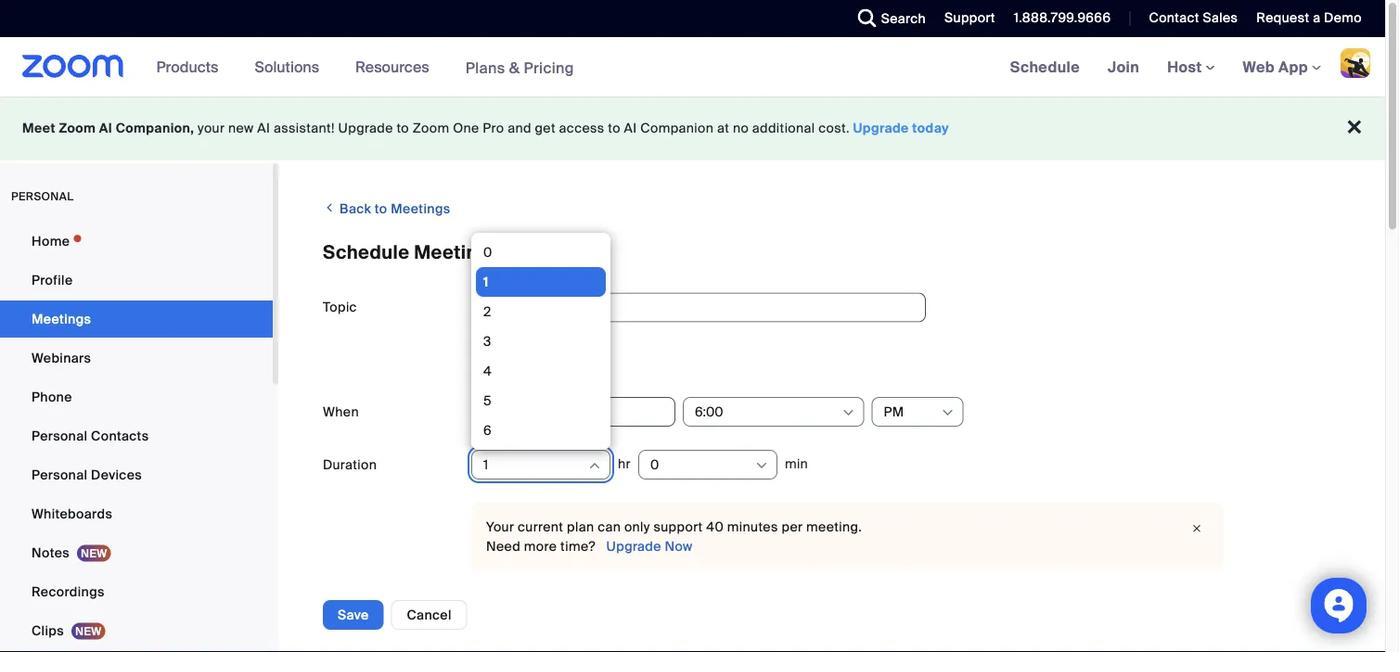 Task type: locate. For each thing, give the bounding box(es) containing it.
zoom left one
[[413, 120, 449, 137]]

1 vertical spatial 1
[[483, 456, 489, 473]]

0 inside 0 popup button
[[650, 456, 659, 473]]

1 horizontal spatial ai
[[257, 120, 270, 137]]

1 1 from the top
[[483, 273, 489, 290]]

1 vertical spatial schedule
[[323, 241, 410, 264]]

phone link
[[0, 379, 273, 416]]

1 vertical spatial personal
[[32, 466, 88, 483]]

0 vertical spatial meetings
[[391, 200, 451, 218]]

minutes
[[727, 519, 778, 536]]

solutions button
[[255, 37, 328, 96]]

your
[[486, 519, 514, 536]]

contacts
[[91, 427, 149, 444]]

to right access
[[608, 120, 621, 137]]

support
[[654, 519, 703, 536]]

solutions
[[255, 57, 319, 77]]

meetings up schedule meeting
[[391, 200, 451, 218]]

0 vertical spatial 0
[[483, 244, 492, 261]]

pro
[[483, 120, 504, 137]]

upgrade right cost.
[[853, 120, 909, 137]]

meetings inside meetings 'link'
[[32, 310, 91, 328]]

schedule
[[1010, 57, 1080, 77], [323, 241, 410, 264]]

show options image right the "pm" popup button
[[940, 405, 955, 420]]

meet zoom ai companion, your new ai assistant! upgrade to zoom one pro and get access to ai companion at no additional cost. upgrade today
[[22, 120, 949, 137]]

save
[[338, 606, 369, 624]]

and
[[508, 120, 532, 137]]

schedule down 1.888.799.9666
[[1010, 57, 1080, 77]]

1 button
[[483, 451, 586, 479]]

1 down 6
[[483, 456, 489, 473]]

demo
[[1324, 9, 1362, 26]]

meetings inside back to meetings link
[[391, 200, 451, 218]]

home link
[[0, 223, 273, 260]]

contact
[[1149, 9, 1199, 26]]

show options image left the pm
[[841, 405, 856, 420]]

host
[[1167, 57, 1206, 77]]

2 horizontal spatial to
[[608, 120, 621, 137]]

upgrade down the product information navigation
[[338, 120, 393, 137]]

ai
[[99, 120, 112, 137], [257, 120, 270, 137], [624, 120, 637, 137]]

1 horizontal spatial 0
[[650, 456, 659, 473]]

left image
[[323, 199, 336, 217]]

2 zoom from the left
[[413, 120, 449, 137]]

40
[[706, 519, 724, 536]]

upgrade
[[338, 120, 393, 137], [853, 120, 909, 137], [606, 538, 661, 555]]

can
[[598, 519, 621, 536]]

profile link
[[0, 262, 273, 299]]

0 vertical spatial schedule
[[1010, 57, 1080, 77]]

1 inside 0 1 2 3 4 5 6
[[483, 273, 489, 290]]

1 horizontal spatial upgrade
[[606, 538, 661, 555]]

1 personal from the top
[[32, 427, 88, 444]]

1 up 2 on the top of page
[[483, 273, 489, 290]]

to right back
[[375, 200, 387, 218]]

zoom right meet
[[59, 120, 96, 137]]

schedule meeting
[[323, 241, 490, 264]]

personal
[[32, 427, 88, 444], [32, 466, 88, 483]]

recordings link
[[0, 573, 273, 611]]

ai left companion,
[[99, 120, 112, 137]]

6
[[483, 422, 492, 439]]

meetings up the webinars
[[32, 310, 91, 328]]

4
[[483, 362, 492, 379]]

show options image
[[841, 405, 856, 420], [940, 405, 955, 420]]

0
[[483, 244, 492, 261], [650, 456, 659, 473]]

personal
[[11, 189, 74, 204]]

close image
[[1186, 520, 1208, 538]]

hide options image
[[587, 458, 602, 473]]

resources button
[[355, 37, 438, 96]]

2 1 from the top
[[483, 456, 489, 473]]

to down resources dropdown button at the top
[[397, 120, 409, 137]]

schedule for schedule
[[1010, 57, 1080, 77]]

list box containing 0
[[476, 238, 606, 652]]

upgrade down the only
[[606, 538, 661, 555]]

profile picture image
[[1341, 48, 1370, 78]]

0 vertical spatial personal
[[32, 427, 88, 444]]

personal menu menu
[[0, 223, 273, 652]]

banner
[[0, 37, 1385, 98]]

contact sales
[[1149, 9, 1238, 26]]

1 inside dropdown button
[[483, 456, 489, 473]]

0 horizontal spatial zoom
[[59, 120, 96, 137]]

your
[[198, 120, 225, 137]]

0 horizontal spatial show options image
[[841, 405, 856, 420]]

schedule inside meetings navigation
[[1010, 57, 1080, 77]]

support link
[[931, 0, 1000, 37], [945, 9, 995, 26]]

1 show options image from the left
[[841, 405, 856, 420]]

get
[[535, 120, 556, 137]]

at
[[717, 120, 729, 137]]

0 vertical spatial 1
[[483, 273, 489, 290]]

current
[[518, 519, 564, 536]]

1 horizontal spatial schedule
[[1010, 57, 1080, 77]]

1.888.799.9666 button
[[1000, 0, 1116, 37], [1014, 9, 1111, 26]]

upgrade inside the your current plan can only support 40 minutes per meeting. need more time? upgrade now
[[606, 538, 661, 555]]

2 show options image from the left
[[940, 405, 955, 420]]

your current plan can only support 40 minutes per meeting. need more time? upgrade now
[[486, 519, 862, 555]]

0 horizontal spatial 0
[[483, 244, 492, 261]]

1 horizontal spatial zoom
[[413, 120, 449, 137]]

devices
[[91, 466, 142, 483]]

plans
[[465, 58, 505, 77]]

1 horizontal spatial meetings
[[391, 200, 451, 218]]

personal for personal contacts
[[32, 427, 88, 444]]

1.888.799.9666 button up join in the top of the page
[[1000, 0, 1116, 37]]

1 horizontal spatial show options image
[[940, 405, 955, 420]]

pm
[[884, 403, 904, 420]]

personal contacts link
[[0, 418, 273, 455]]

2 horizontal spatial upgrade
[[853, 120, 909, 137]]

host button
[[1167, 57, 1215, 77]]

one
[[453, 120, 479, 137]]

1 vertical spatial meetings
[[32, 310, 91, 328]]

0 inside list box
[[483, 244, 492, 261]]

to
[[397, 120, 409, 137], [608, 120, 621, 137], [375, 200, 387, 218]]

plans & pricing
[[465, 58, 574, 77]]

topic
[[323, 299, 357, 316]]

personal up whiteboards
[[32, 466, 88, 483]]

ai right new at the left
[[257, 120, 270, 137]]

meeting.
[[806, 519, 862, 536]]

products
[[156, 57, 218, 77]]

request a demo
[[1257, 9, 1362, 26]]

2 horizontal spatial ai
[[624, 120, 637, 137]]

personal for personal devices
[[32, 466, 88, 483]]

&
[[509, 58, 520, 77]]

1 ai from the left
[[99, 120, 112, 137]]

schedule down back
[[323, 241, 410, 264]]

access
[[559, 120, 605, 137]]

0 horizontal spatial schedule
[[323, 241, 410, 264]]

companion
[[640, 120, 714, 137]]

0 right hr
[[650, 456, 659, 473]]

1 vertical spatial 0
[[650, 456, 659, 473]]

request
[[1257, 9, 1310, 26]]

0 horizontal spatial meetings
[[32, 310, 91, 328]]

personal down phone
[[32, 427, 88, 444]]

ai left companion
[[624, 120, 637, 137]]

0 up 2 on the top of page
[[483, 244, 492, 261]]

list box
[[476, 238, 606, 652]]

0 horizontal spatial upgrade
[[338, 120, 393, 137]]

0 horizontal spatial ai
[[99, 120, 112, 137]]

1
[[483, 273, 489, 290], [483, 456, 489, 473]]

when
[[323, 403, 359, 420]]

2 personal from the top
[[32, 466, 88, 483]]

notes
[[32, 544, 70, 561]]



Task type: describe. For each thing, give the bounding box(es) containing it.
now
[[665, 538, 693, 555]]

app
[[1279, 57, 1308, 77]]

1 zoom from the left
[[59, 120, 96, 137]]

home
[[32, 232, 70, 250]]

hr
[[618, 455, 631, 473]]

Topic text field
[[471, 293, 926, 322]]

webinars link
[[0, 340, 273, 377]]

0 for 0
[[650, 456, 659, 473]]

no
[[733, 120, 749, 137]]

plan
[[567, 519, 594, 536]]

duration
[[323, 456, 377, 473]]

zone
[[357, 599, 390, 616]]

time zone
[[323, 599, 390, 616]]

meeting
[[414, 241, 490, 264]]

meet zoom ai companion, footer
[[0, 96, 1385, 161]]

show options image
[[754, 458, 769, 473]]

more
[[524, 538, 557, 555]]

0 for 0 1 2 3 4 5 6
[[483, 244, 492, 261]]

back
[[340, 200, 371, 218]]

upgrade now link
[[603, 538, 693, 555]]

select start time text field
[[695, 398, 840, 426]]

back to meetings
[[336, 200, 451, 218]]

assistant!
[[274, 120, 335, 137]]

3 ai from the left
[[624, 120, 637, 137]]

cancel
[[407, 606, 452, 624]]

schedule for schedule meeting
[[323, 241, 410, 264]]

upgrade today link
[[853, 120, 949, 137]]

today
[[912, 120, 949, 137]]

web
[[1243, 57, 1275, 77]]

3
[[483, 333, 491, 350]]

only
[[624, 519, 650, 536]]

banner containing products
[[0, 37, 1385, 98]]

new
[[228, 120, 254, 137]]

meet
[[22, 120, 56, 137]]

personal devices link
[[0, 457, 273, 494]]

personal devices
[[32, 466, 142, 483]]

time?
[[560, 538, 596, 555]]

2
[[483, 303, 491, 320]]

zoom logo image
[[22, 55, 124, 78]]

1 horizontal spatial to
[[397, 120, 409, 137]]

companion,
[[116, 120, 194, 137]]

phone
[[32, 388, 72, 405]]

webinars
[[32, 349, 91, 367]]

join link
[[1094, 37, 1153, 96]]

pm button
[[884, 398, 939, 426]]

resources
[[355, 57, 429, 77]]

0 1 2 3 4 5 6
[[483, 244, 492, 439]]

additional
[[752, 120, 815, 137]]

need
[[486, 538, 521, 555]]

search
[[881, 10, 926, 27]]

join
[[1108, 57, 1140, 77]]

min
[[785, 455, 808, 473]]

cancel button
[[391, 600, 467, 630]]

pricing
[[524, 58, 574, 77]]

cost.
[[819, 120, 850, 137]]

web app button
[[1243, 57, 1321, 77]]

sales
[[1203, 9, 1238, 26]]

meetings navigation
[[996, 37, 1385, 98]]

time
[[323, 599, 354, 616]]

1.888.799.9666
[[1014, 9, 1111, 26]]

1.888.799.9666 button up schedule link
[[1014, 9, 1111, 26]]

clips link
[[0, 612, 273, 650]]

per
[[782, 519, 803, 536]]

whiteboards
[[32, 505, 112, 522]]

notes link
[[0, 534, 273, 572]]

schedule link
[[996, 37, 1094, 96]]

2 ai from the left
[[257, 120, 270, 137]]

products button
[[156, 37, 227, 96]]

search button
[[844, 0, 931, 37]]

a
[[1313, 9, 1321, 26]]

web app
[[1243, 57, 1308, 77]]

clips
[[32, 622, 64, 639]]

0 horizontal spatial to
[[375, 200, 387, 218]]

5
[[483, 392, 492, 409]]

0 button
[[650, 451, 753, 479]]

recordings
[[32, 583, 105, 600]]

product information navigation
[[143, 37, 588, 98]]

save button
[[323, 600, 384, 630]]

meetings link
[[0, 301, 273, 338]]

profile
[[32, 271, 73, 289]]

support
[[945, 9, 995, 26]]

personal contacts
[[32, 427, 149, 444]]



Task type: vqa. For each thing, say whether or not it's contained in the screenshot.
meeting.
yes



